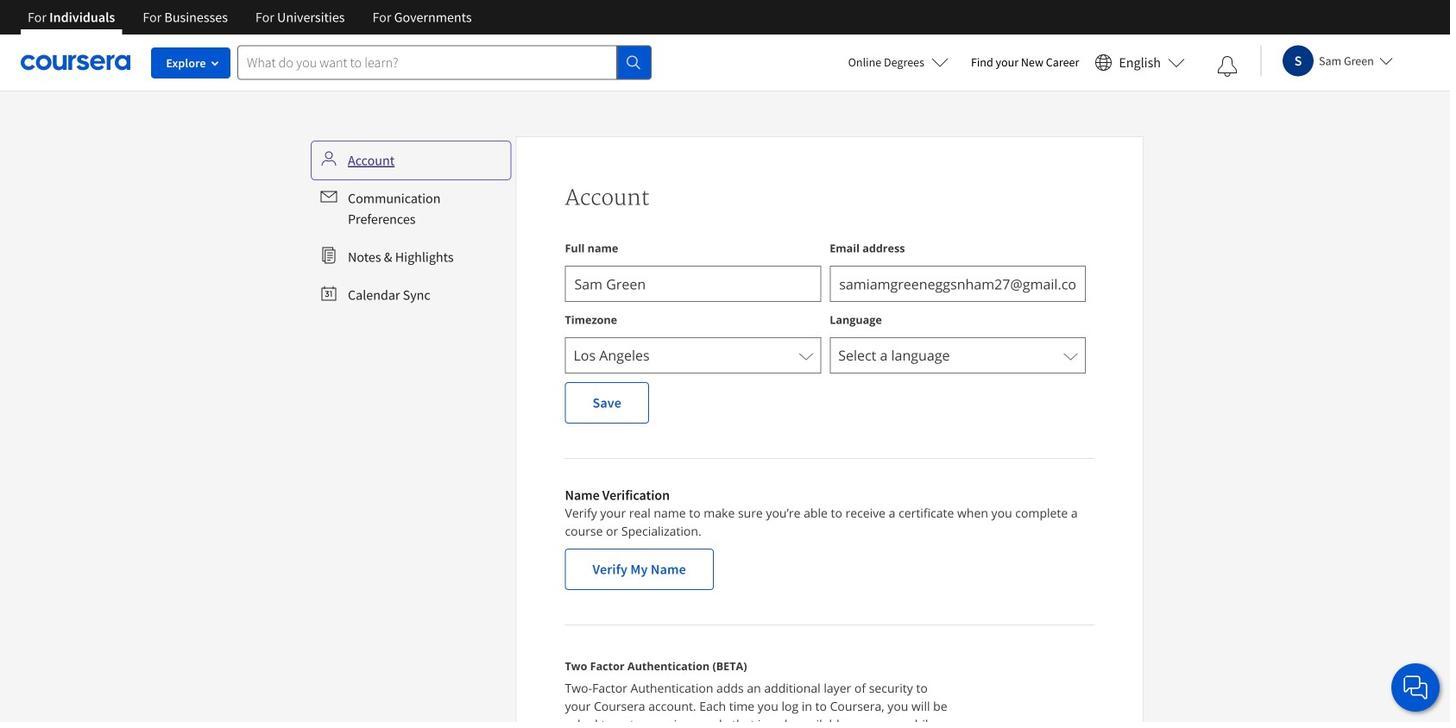 Task type: locate. For each thing, give the bounding box(es) containing it.
None text field
[[565, 266, 821, 302]]

None text field
[[830, 266, 1086, 302]]

None search field
[[237, 45, 652, 80]]

menu
[[313, 143, 509, 313]]



Task type: vqa. For each thing, say whether or not it's contained in the screenshot.
complete related to What is AI?
no



Task type: describe. For each thing, give the bounding box(es) containing it.
coursera image
[[21, 49, 130, 76]]

banner navigation
[[14, 0, 486, 35]]

What do you want to learn? text field
[[237, 45, 617, 80]]



